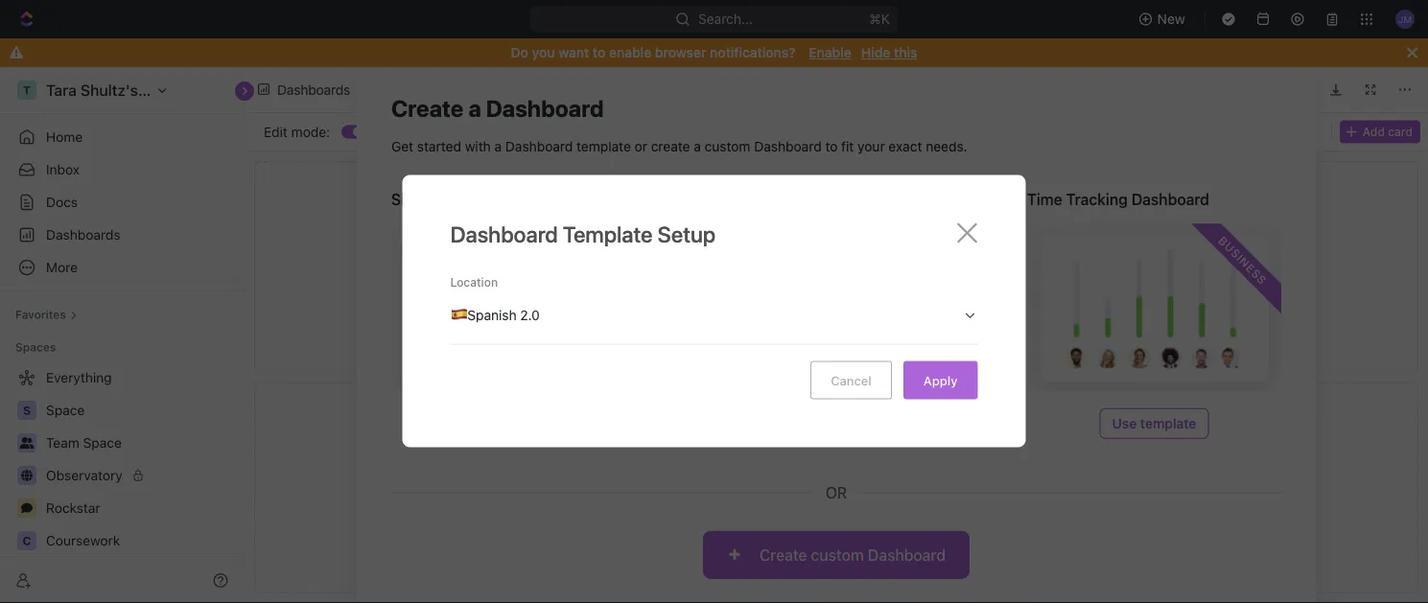 Task type: locate. For each thing, give the bounding box(es) containing it.
setup
[[658, 221, 716, 247]]

clickup logo image
[[1329, 75, 1415, 92]]

hide
[[861, 45, 890, 60]]

create
[[651, 139, 690, 155]]

1 vertical spatial dashboards link
[[8, 220, 236, 250]]

am
[[1298, 76, 1315, 91]]

0 horizontal spatial dashboards
[[46, 227, 120, 243]]

🇪🇸
[[450, 307, 464, 323]]

spaces
[[15, 340, 56, 354]]

inbox
[[46, 162, 80, 177]]

template right use on the bottom
[[1140, 416, 1196, 431]]

reporting dashboard image
[[709, 224, 963, 392]]

0 horizontal spatial or
[[635, 139, 647, 155]]

coursework, , element
[[17, 531, 36, 551]]

a right create
[[694, 139, 701, 155]]

cancel button
[[811, 361, 892, 399]]

get
[[391, 139, 413, 155]]

create inside "button"
[[759, 546, 807, 564]]

dashboards link
[[252, 76, 357, 104], [8, 220, 236, 250]]

use template button
[[1100, 408, 1209, 439]]

0 vertical spatial custom
[[705, 139, 750, 155]]

sidebar navigation
[[0, 67, 245, 603]]

get started with a dashboard template or create a custom dashboard to fit your exact needs.
[[391, 139, 967, 155]]

create custom dashboard button
[[703, 531, 970, 579]]

0 horizontal spatial dashboards link
[[8, 220, 236, 250]]

dashboard
[[486, 95, 604, 122], [505, 139, 573, 155], [754, 139, 822, 155], [444, 191, 522, 209], [1132, 191, 1209, 209], [450, 221, 558, 247], [868, 546, 946, 564]]

to right want
[[593, 45, 605, 60]]

browser
[[655, 45, 706, 60]]

docs link
[[8, 187, 236, 218]]

with
[[465, 139, 491, 155]]

template
[[563, 221, 653, 247]]

1 vertical spatial or
[[826, 484, 847, 502]]

1 horizontal spatial custom
[[811, 546, 864, 564]]

new
[[1157, 11, 1185, 27]]

dashboards link down docs link
[[8, 220, 236, 250]]

search...
[[698, 11, 753, 27]]

dashboards up mode:
[[277, 82, 350, 97]]

a right with at the top left
[[494, 139, 502, 155]]

template left create
[[577, 139, 631, 155]]

dashboards for dashboards link to the bottom
[[46, 227, 120, 243]]

0 horizontal spatial create
[[391, 95, 463, 122]]

inbox link
[[8, 154, 236, 185]]

to left fit on the right of page
[[825, 139, 838, 155]]

🇪🇸 spanish 2.0 button
[[450, 301, 978, 329]]

c
[[23, 534, 31, 548]]

use
[[1112, 416, 1137, 431]]

1 vertical spatial dashboards
[[46, 227, 120, 243]]

1 horizontal spatial dashboards link
[[252, 76, 357, 104]]

edit mode:
[[264, 124, 330, 140]]

dashboard inside "button"
[[868, 546, 946, 564]]

dashboards
[[277, 82, 350, 97], [46, 227, 120, 243]]

dashboards link up mode:
[[252, 76, 357, 104]]

a
[[468, 95, 481, 122], [494, 139, 502, 155], [694, 139, 701, 155]]

at
[[1253, 76, 1264, 91]]

use template
[[1112, 416, 1196, 431]]

coursework
[[46, 533, 120, 549]]

1 horizontal spatial or
[[826, 484, 847, 502]]

create a dashboard
[[391, 95, 604, 122]]

0 horizontal spatial to
[[593, 45, 605, 60]]

custom inside create custom dashboard "button"
[[811, 546, 864, 564]]

time tracking dashboard
[[1027, 191, 1209, 209]]

1 horizontal spatial dashboards
[[277, 82, 350, 97]]

enable
[[809, 45, 851, 60]]

or
[[635, 139, 647, 155], [826, 484, 847, 502]]

or up create custom dashboard "button" on the bottom of the page
[[826, 484, 847, 502]]

2023
[[1219, 76, 1250, 91]]

favorites button
[[8, 303, 85, 326]]

0 vertical spatial dashboards
[[277, 82, 350, 97]]

want
[[558, 45, 589, 60]]

edit
[[264, 124, 288, 140]]

1 horizontal spatial template
[[1140, 416, 1196, 431]]

home link
[[8, 122, 236, 152]]

spanish
[[467, 307, 517, 323]]

0 vertical spatial create
[[391, 95, 463, 122]]

dashboard template setup
[[450, 221, 716, 247]]

to
[[593, 45, 605, 60], [825, 139, 838, 155]]

0 vertical spatial or
[[635, 139, 647, 155]]

home
[[46, 129, 83, 145]]

0 vertical spatial dashboards link
[[252, 76, 357, 104]]

you
[[532, 45, 555, 60]]

1 horizontal spatial create
[[759, 546, 807, 564]]

2.0
[[520, 307, 540, 323]]

1 vertical spatial custom
[[811, 546, 864, 564]]

dashboards down the docs on the top left of the page
[[46, 227, 120, 243]]

template
[[577, 139, 631, 155], [1140, 416, 1196, 431]]

enable
[[609, 45, 651, 60]]

None text field
[[378, 78, 704, 101]]

1 vertical spatial template
[[1140, 416, 1196, 431]]

create
[[391, 95, 463, 122], [759, 546, 807, 564]]

dashboards inside sidebar navigation
[[46, 227, 120, 243]]

template inside button
[[1140, 416, 1196, 431]]

1 vertical spatial create
[[759, 546, 807, 564]]

1 horizontal spatial to
[[825, 139, 838, 155]]

simple dashboard
[[391, 191, 522, 209]]

custom
[[705, 139, 750, 155], [811, 546, 864, 564]]

coursework link
[[46, 526, 232, 556]]

0 horizontal spatial template
[[577, 139, 631, 155]]

dec 5, 2023 at 9:22 am
[[1179, 76, 1315, 91]]

or left create
[[635, 139, 647, 155]]

a up with at the top left
[[468, 95, 481, 122]]



Task type: vqa. For each thing, say whether or not it's contained in the screenshot.
Home
yes



Task type: describe. For each thing, give the bounding box(es) containing it.
cancel
[[831, 373, 872, 387]]

apply
[[923, 373, 958, 387]]

add
[[1363, 125, 1385, 139]]

new button
[[1130, 4, 1197, 35]]

this
[[894, 45, 917, 60]]

card
[[1388, 125, 1413, 139]]

time
[[1027, 191, 1062, 209]]

docs
[[46, 194, 78, 210]]

2 horizontal spatial a
[[694, 139, 701, 155]]

add card button
[[1340, 120, 1420, 143]]

location
[[450, 276, 498, 289]]

apply button
[[903, 361, 978, 399]]

⌘k
[[869, 11, 890, 27]]

started
[[417, 139, 461, 155]]

dashboard inside dialog
[[450, 221, 558, 247]]

dashboard template setup dialog
[[402, 175, 1026, 447]]

fit
[[841, 139, 854, 155]]

0 horizontal spatial a
[[468, 95, 481, 122]]

add card
[[1363, 125, 1413, 139]]

do you want to enable browser notifications? enable hide this
[[511, 45, 917, 60]]

dec
[[1179, 76, 1202, 91]]

dashboards for the right dashboards link
[[277, 82, 350, 97]]

time tracking dashboard image
[[1027, 224, 1281, 392]]

exact
[[889, 139, 922, 155]]

0 vertical spatial template
[[577, 139, 631, 155]]

create for create custom dashboard
[[759, 546, 807, 564]]

simple
[[391, 191, 440, 209]]

5,
[[1205, 76, 1216, 91]]

1 vertical spatial to
[[825, 139, 838, 155]]

simple dashboard image
[[391, 224, 645, 392]]

your
[[858, 139, 885, 155]]

🇪🇸 spanish 2.0
[[450, 307, 540, 323]]

1 horizontal spatial a
[[494, 139, 502, 155]]

9:22
[[1268, 76, 1294, 91]]

do
[[511, 45, 528, 60]]

mode:
[[291, 124, 330, 140]]

0 vertical spatial to
[[593, 45, 605, 60]]

favorites
[[15, 308, 66, 321]]

create for create a dashboard
[[391, 95, 463, 122]]

tracking
[[1066, 191, 1128, 209]]

needs.
[[926, 139, 967, 155]]

create custom dashboard
[[759, 546, 946, 564]]

0 horizontal spatial custom
[[705, 139, 750, 155]]

notifications?
[[710, 45, 796, 60]]



